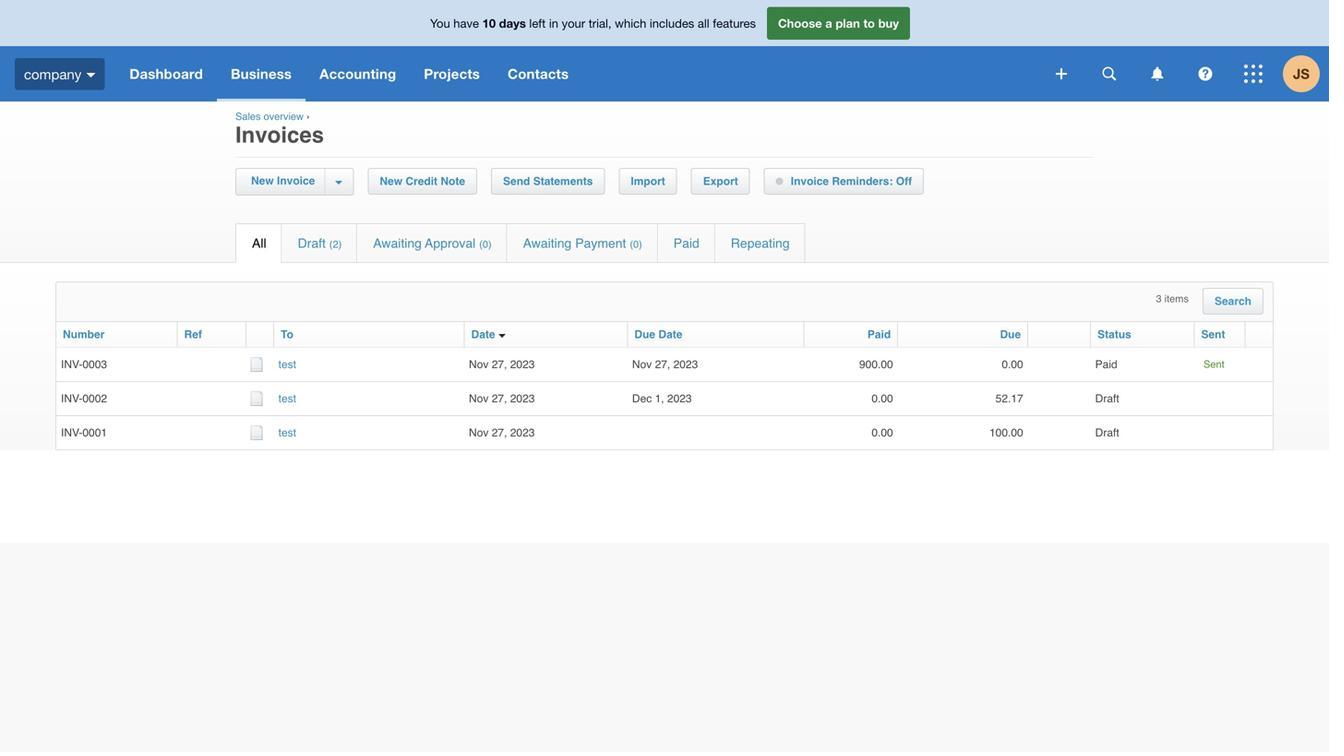 Task type: describe. For each thing, give the bounding box(es) containing it.
0002
[[83, 393, 107, 405]]

test link for inv-0003
[[279, 358, 296, 371]]

1 invoice from the left
[[277, 175, 315, 187]]

accounting
[[320, 66, 396, 82]]

900.00
[[860, 358, 894, 371]]

(2)
[[329, 239, 342, 250]]

ref link
[[184, 328, 202, 341]]

you have 10 days left in your trial, which includes all features
[[430, 16, 756, 30]]

0001
[[83, 427, 107, 440]]

date link
[[471, 328, 496, 341]]

reminders:
[[832, 175, 893, 188]]

0.00 for 52.17
[[872, 393, 894, 405]]

send statements link
[[492, 169, 604, 194]]

2 date from the left
[[659, 328, 683, 341]]

status
[[1098, 328, 1132, 341]]

items
[[1165, 293, 1189, 305]]

to
[[864, 16, 875, 30]]

you
[[430, 16, 450, 30]]

nov for 0003
[[469, 358, 489, 371]]

100.00
[[990, 427, 1024, 440]]

0.00 for 100.00
[[872, 427, 894, 440]]

all link
[[236, 224, 281, 262]]

1,
[[655, 393, 665, 405]]

inv-0002
[[61, 393, 107, 405]]

plan
[[836, 16, 861, 30]]

to link
[[281, 328, 294, 341]]

inv-0001
[[61, 427, 107, 440]]

buy
[[879, 16, 899, 30]]

awaiting payment (0)
[[523, 236, 643, 251]]

all
[[252, 236, 266, 251]]

1 date from the left
[[471, 328, 496, 341]]

credit
[[406, 175, 438, 188]]

js button
[[1284, 46, 1330, 102]]

draft for 100.00
[[1096, 427, 1120, 440]]

draft (2)
[[298, 236, 342, 251]]

2 invoice from the left
[[791, 175, 829, 188]]

due for due date
[[635, 328, 656, 341]]

27, for 100.00
[[492, 427, 507, 440]]

approval
[[425, 236, 476, 251]]

banner containing dashboard
[[0, 0, 1330, 102]]

test link for inv-0002
[[279, 393, 296, 405]]

3
[[1157, 293, 1162, 305]]

trial,
[[589, 16, 612, 30]]

52.17
[[996, 393, 1024, 405]]

nov 27, 2023 for 100.00
[[469, 427, 535, 440]]

inv- for inv-0001
[[61, 427, 83, 440]]

awaiting for awaiting approval
[[373, 236, 422, 251]]

0 vertical spatial 0.00
[[1002, 358, 1024, 371]]

off
[[896, 175, 913, 188]]

new credit note link
[[369, 169, 477, 194]]

10
[[483, 16, 496, 30]]

inv-0003
[[61, 358, 107, 371]]

dashboard
[[130, 66, 203, 82]]

send
[[503, 175, 530, 188]]

js
[[1294, 66, 1310, 82]]

paid for the topmost paid link
[[674, 236, 700, 251]]

new invoice link
[[247, 169, 324, 194]]

27, for 0.00
[[492, 358, 507, 371]]

0 vertical spatial paid link
[[658, 224, 715, 262]]

1 vertical spatial sent
[[1204, 359, 1225, 370]]

›
[[307, 111, 310, 122]]

number
[[63, 328, 105, 341]]

projects button
[[410, 46, 494, 102]]

which
[[615, 16, 647, 30]]

contacts button
[[494, 46, 583, 102]]

test link for inv-0001
[[279, 427, 296, 440]]

nov 27, 2023 for 0.00
[[469, 358, 535, 371]]

features
[[713, 16, 756, 30]]

days
[[499, 16, 526, 30]]

sales overview link
[[235, 111, 304, 122]]

svg image inside company popup button
[[86, 73, 95, 77]]

number link
[[63, 328, 105, 341]]

(0) for awaiting payment
[[630, 239, 643, 250]]

(0) for awaiting approval
[[479, 239, 492, 250]]

3 items
[[1157, 293, 1189, 305]]

new credit note
[[380, 175, 465, 188]]

test for 0003
[[279, 358, 296, 371]]

left
[[530, 16, 546, 30]]



Task type: locate. For each thing, give the bounding box(es) containing it.
business
[[231, 66, 292, 82]]

choose
[[778, 16, 823, 30]]

due link
[[1001, 328, 1022, 341]]

your
[[562, 16, 586, 30]]

2023 for 52.17
[[510, 393, 535, 405]]

(0) right approval
[[479, 239, 492, 250]]

repeating link
[[716, 224, 806, 262]]

2 (0) from the left
[[630, 239, 643, 250]]

dashboard link
[[116, 46, 217, 102]]

2 horizontal spatial paid
[[1096, 358, 1118, 371]]

sales
[[235, 111, 261, 122]]

(0) inside awaiting approval (0)
[[479, 239, 492, 250]]

contacts
[[508, 66, 569, 82]]

0 vertical spatial test link
[[279, 358, 296, 371]]

2 vertical spatial 0.00
[[872, 427, 894, 440]]

paid down status
[[1096, 358, 1118, 371]]

sent
[[1202, 328, 1226, 341], [1204, 359, 1225, 370]]

statements
[[534, 175, 593, 188]]

2 awaiting from the left
[[523, 236, 572, 251]]

(0)
[[479, 239, 492, 250], [630, 239, 643, 250]]

2023
[[510, 358, 535, 371], [674, 358, 698, 371], [510, 393, 535, 405], [668, 393, 692, 405], [510, 427, 535, 440]]

1 horizontal spatial new
[[380, 175, 403, 188]]

invoice reminders:                                  off
[[791, 175, 913, 188]]

due
[[635, 328, 656, 341], [1001, 328, 1022, 341]]

2 vertical spatial inv-
[[61, 427, 83, 440]]

paid up 900.00 on the right top of page
[[868, 328, 891, 341]]

dec 1, 2023
[[632, 393, 698, 405]]

invoices
[[235, 122, 324, 148]]

2023 for 100.00
[[510, 427, 535, 440]]

27, for 52.17
[[492, 393, 507, 405]]

nov
[[469, 358, 489, 371], [632, 358, 652, 371], [469, 393, 489, 405], [469, 427, 489, 440]]

1 horizontal spatial svg image
[[1056, 68, 1068, 79]]

includes
[[650, 16, 695, 30]]

invoice left reminders:
[[791, 175, 829, 188]]

export link
[[692, 169, 750, 194]]

draft for 52.17
[[1096, 393, 1120, 405]]

3 test link from the top
[[279, 427, 296, 440]]

due date
[[635, 328, 683, 341]]

due up 52.17
[[1001, 328, 1022, 341]]

ref
[[184, 328, 202, 341]]

new
[[251, 175, 274, 187], [380, 175, 403, 188]]

2 vertical spatial paid
[[1096, 358, 1118, 371]]

sent down search
[[1202, 328, 1226, 341]]

search link
[[1204, 289, 1263, 314]]

1 horizontal spatial date
[[659, 328, 683, 341]]

import link
[[620, 169, 677, 194]]

3 test from the top
[[279, 427, 296, 440]]

status link
[[1098, 328, 1132, 341]]

0 vertical spatial test
[[279, 358, 296, 371]]

overview
[[264, 111, 304, 122]]

27,
[[492, 358, 507, 371], [655, 358, 671, 371], [492, 393, 507, 405], [492, 427, 507, 440]]

1 vertical spatial 0.00
[[872, 393, 894, 405]]

0 horizontal spatial awaiting
[[373, 236, 422, 251]]

inv- down the number link
[[61, 358, 83, 371]]

inv- down inv-0002
[[61, 427, 83, 440]]

new invoice
[[251, 175, 315, 187]]

invoice down the invoices on the left of the page
[[277, 175, 315, 187]]

test for 0001
[[279, 427, 296, 440]]

new down the invoices on the left of the page
[[251, 175, 274, 187]]

awaiting for awaiting payment
[[523, 236, 572, 251]]

company button
[[0, 46, 116, 102]]

1 (0) from the left
[[479, 239, 492, 250]]

new left credit
[[380, 175, 403, 188]]

inv- for inv-0003
[[61, 358, 83, 371]]

2 test link from the top
[[279, 393, 296, 405]]

nov for 0001
[[469, 427, 489, 440]]

1 due from the left
[[635, 328, 656, 341]]

2 horizontal spatial svg image
[[1103, 67, 1117, 81]]

awaiting left approval
[[373, 236, 422, 251]]

to
[[281, 328, 294, 341]]

note
[[441, 175, 465, 188]]

due date link
[[635, 328, 683, 341]]

1 awaiting from the left
[[373, 236, 422, 251]]

paid for the right paid link
[[868, 328, 891, 341]]

0 horizontal spatial new
[[251, 175, 274, 187]]

nov 27, 2023
[[469, 358, 535, 371], [632, 358, 705, 371], [469, 393, 535, 405], [469, 427, 535, 440]]

awaiting approval (0)
[[373, 236, 492, 251]]

0 horizontal spatial svg image
[[86, 73, 95, 77]]

1 horizontal spatial awaiting
[[523, 236, 572, 251]]

sent link
[[1202, 328, 1226, 341]]

dec
[[632, 393, 652, 405]]

paid link down export
[[658, 224, 715, 262]]

have
[[454, 16, 479, 30]]

0 horizontal spatial invoice
[[277, 175, 315, 187]]

0 vertical spatial paid
[[674, 236, 700, 251]]

choose a plan to buy
[[778, 16, 899, 30]]

0 horizontal spatial paid link
[[658, 224, 715, 262]]

test for 0002
[[279, 393, 296, 405]]

export
[[703, 175, 739, 188]]

0 horizontal spatial due
[[635, 328, 656, 341]]

2 inv- from the top
[[61, 393, 83, 405]]

repeating
[[731, 236, 790, 251]]

inv- down inv-0003
[[61, 393, 83, 405]]

1 horizontal spatial paid
[[868, 328, 891, 341]]

date
[[471, 328, 496, 341], [659, 328, 683, 341]]

2 due from the left
[[1001, 328, 1022, 341]]

1 horizontal spatial (0)
[[630, 239, 643, 250]]

projects
[[424, 66, 480, 82]]

(0) right payment
[[630, 239, 643, 250]]

3 inv- from the top
[[61, 427, 83, 440]]

due up dec
[[635, 328, 656, 341]]

in
[[549, 16, 559, 30]]

inv- for inv-0002
[[61, 393, 83, 405]]

2 test from the top
[[279, 393, 296, 405]]

0 horizontal spatial paid
[[674, 236, 700, 251]]

1 horizontal spatial paid link
[[868, 328, 891, 341]]

awaiting left payment
[[523, 236, 572, 251]]

1 vertical spatial inv-
[[61, 393, 83, 405]]

draft
[[298, 236, 326, 251], [1096, 393, 1120, 405], [1096, 427, 1120, 440]]

invoice reminders:                                  off link
[[765, 169, 924, 194]]

1 vertical spatial paid link
[[868, 328, 891, 341]]

sales overview › invoices
[[235, 111, 324, 148]]

1 new from the left
[[251, 175, 274, 187]]

invoice
[[277, 175, 315, 187], [791, 175, 829, 188]]

1 horizontal spatial invoice
[[791, 175, 829, 188]]

0 vertical spatial draft
[[298, 236, 326, 251]]

0 vertical spatial inv-
[[61, 358, 83, 371]]

1 horizontal spatial due
[[1001, 328, 1022, 341]]

a
[[826, 16, 833, 30]]

inv-
[[61, 358, 83, 371], [61, 393, 83, 405], [61, 427, 83, 440]]

banner
[[0, 0, 1330, 102]]

2 vertical spatial test link
[[279, 427, 296, 440]]

(0) inside the awaiting payment (0)
[[630, 239, 643, 250]]

paid link
[[658, 224, 715, 262], [868, 328, 891, 341]]

1 vertical spatial paid
[[868, 328, 891, 341]]

1 vertical spatial test link
[[279, 393, 296, 405]]

svg image
[[1103, 67, 1117, 81], [1056, 68, 1068, 79], [86, 73, 95, 77]]

1 inv- from the top
[[61, 358, 83, 371]]

nov for 0002
[[469, 393, 489, 405]]

company
[[24, 66, 81, 82]]

all
[[698, 16, 710, 30]]

svg image
[[1245, 65, 1263, 83], [1152, 67, 1164, 81], [1199, 67, 1213, 81]]

payment
[[576, 236, 627, 251]]

0 horizontal spatial svg image
[[1152, 67, 1164, 81]]

1 horizontal spatial svg image
[[1199, 67, 1213, 81]]

2 vertical spatial test
[[279, 427, 296, 440]]

paid link up 900.00 on the right top of page
[[868, 328, 891, 341]]

0.00
[[1002, 358, 1024, 371], [872, 393, 894, 405], [872, 427, 894, 440]]

import
[[631, 175, 666, 188]]

0 horizontal spatial date
[[471, 328, 496, 341]]

2 horizontal spatial svg image
[[1245, 65, 1263, 83]]

2 new from the left
[[380, 175, 403, 188]]

new for new credit note
[[380, 175, 403, 188]]

test
[[279, 358, 296, 371], [279, 393, 296, 405], [279, 427, 296, 440]]

accounting button
[[306, 46, 410, 102]]

1 test link from the top
[[279, 358, 296, 371]]

sent down sent link
[[1204, 359, 1225, 370]]

awaiting
[[373, 236, 422, 251], [523, 236, 572, 251]]

due for due link
[[1001, 328, 1022, 341]]

1 vertical spatial draft
[[1096, 393, 1120, 405]]

0003
[[83, 358, 107, 371]]

1 vertical spatial test
[[279, 393, 296, 405]]

2023 for 0.00
[[510, 358, 535, 371]]

search
[[1215, 295, 1252, 308]]

business button
[[217, 46, 306, 102]]

2 vertical spatial draft
[[1096, 427, 1120, 440]]

paid down "export" "link"
[[674, 236, 700, 251]]

nov 27, 2023 for 52.17
[[469, 393, 535, 405]]

0 horizontal spatial (0)
[[479, 239, 492, 250]]

0 vertical spatial sent
[[1202, 328, 1226, 341]]

1 test from the top
[[279, 358, 296, 371]]

send statements
[[503, 175, 593, 188]]

new for new invoice
[[251, 175, 274, 187]]

test link
[[279, 358, 296, 371], [279, 393, 296, 405], [279, 427, 296, 440]]



Task type: vqa. For each thing, say whether or not it's contained in the screenshot.
5000
no



